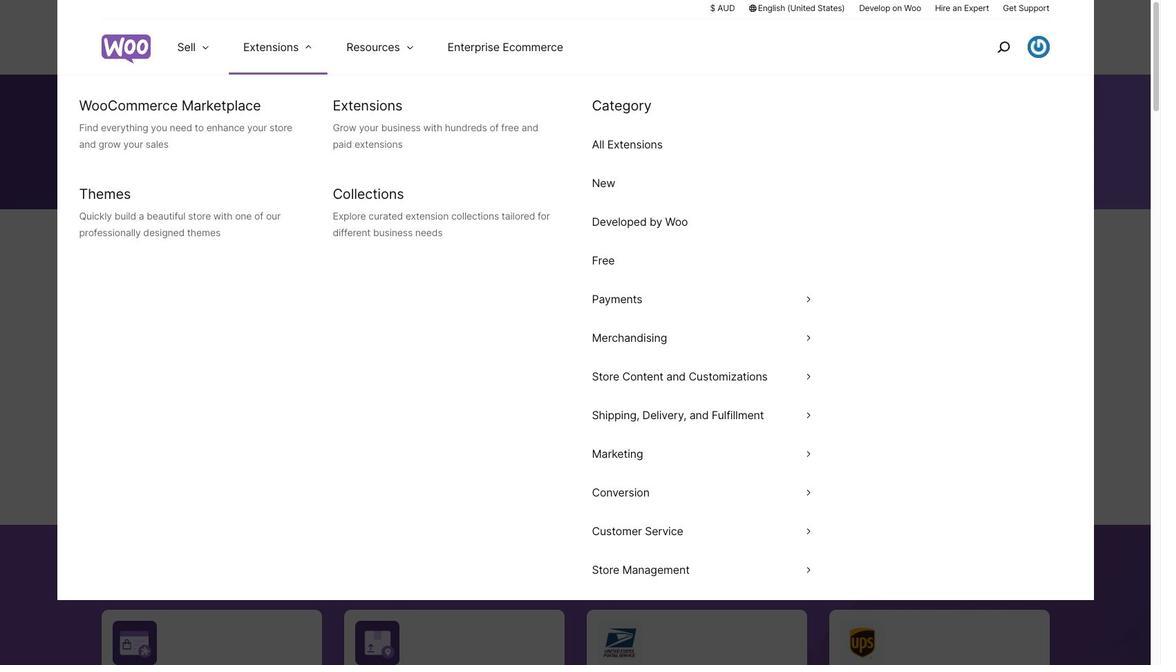 Task type: locate. For each thing, give the bounding box(es) containing it.
open account menu image
[[1028, 36, 1050, 58]]



Task type: describe. For each thing, give the bounding box(es) containing it.
search image
[[993, 36, 1015, 58]]

service navigation menu element
[[968, 25, 1050, 69]]



Task type: vqa. For each thing, say whether or not it's contained in the screenshot.
top reviews
no



